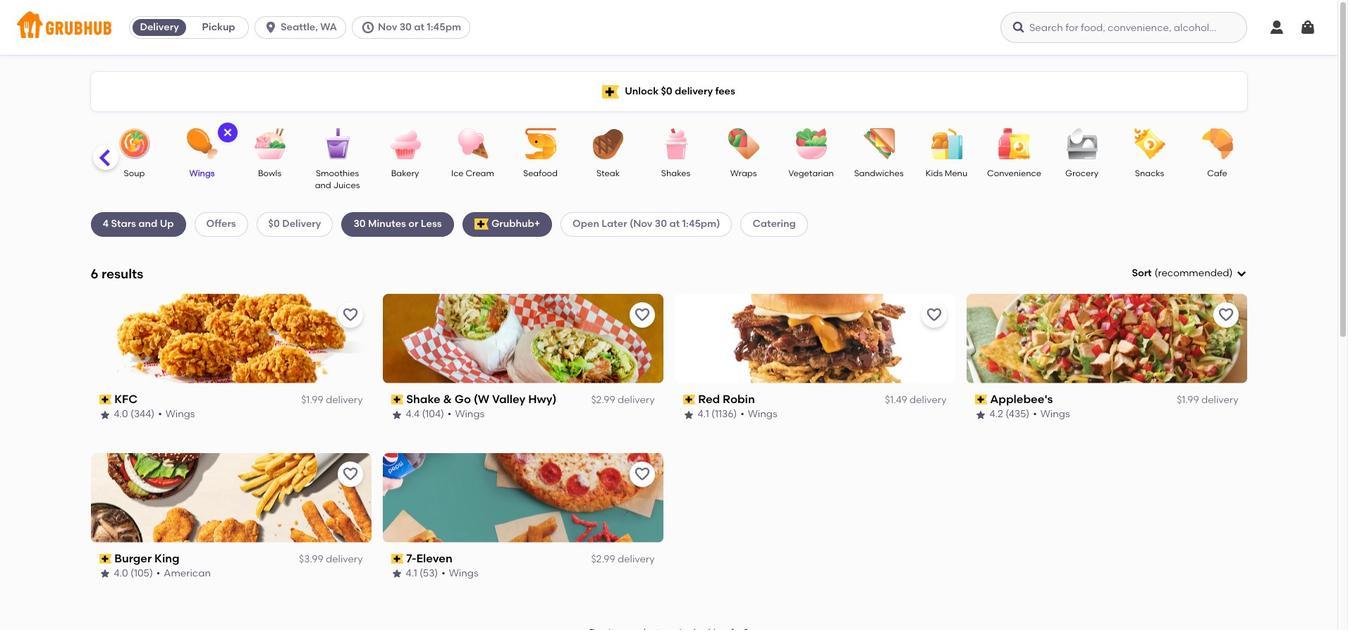 Task type: describe. For each thing, give the bounding box(es) containing it.
unlock $0 delivery fees
[[625, 85, 736, 97]]

• wings for applebee's
[[1033, 409, 1070, 421]]

pickup
[[202, 21, 235, 33]]

and inside smoothies and juices
[[315, 181, 331, 191]]

nov
[[378, 21, 397, 33]]

1 horizontal spatial $0
[[661, 85, 673, 97]]

star icon image for applebee's
[[975, 409, 986, 421]]

bakery
[[391, 169, 419, 178]]

sort
[[1132, 267, 1152, 279]]

ice
[[451, 169, 464, 178]]

4.0 for kfc
[[114, 409, 128, 421]]

seafood
[[523, 169, 558, 178]]

cafe
[[1208, 169, 1228, 178]]

open later (nov 30 at 1:45pm)
[[573, 218, 720, 230]]

star icon image for 7-eleven
[[391, 569, 402, 580]]

grubhub plus flag logo image for unlock $0 delivery fees
[[602, 85, 619, 98]]

4.0 (344)
[[114, 409, 155, 421]]

(105)
[[131, 568, 153, 580]]

subscription pass image for applebee's
[[975, 395, 988, 405]]

&
[[443, 393, 452, 406]]

4.1 (1136)
[[698, 409, 737, 421]]

american
[[164, 568, 211, 580]]

subscription pass image for burger king
[[99, 554, 112, 564]]

menu
[[945, 169, 968, 178]]

$1.49
[[885, 394, 907, 406]]

shakes
[[662, 169, 691, 178]]

• wings for red robin
[[741, 409, 778, 421]]

4.4
[[406, 409, 420, 421]]

wings for kfc
[[166, 409, 195, 421]]

seafood image
[[516, 128, 565, 159]]

• for 7-eleven
[[442, 568, 446, 580]]

steak image
[[584, 128, 633, 159]]

30 inside button
[[400, 21, 412, 33]]

at inside button
[[414, 21, 425, 33]]

4.0 (105)
[[114, 568, 153, 580]]

(1136)
[[712, 409, 737, 421]]

wings for shake & go (w valley hwy)
[[455, 409, 485, 421]]

1 vertical spatial delivery
[[282, 218, 321, 230]]

$2.99 for 7-eleven
[[591, 554, 615, 566]]

4.2
[[990, 409, 1004, 421]]

delivery for red robin
[[910, 394, 947, 406]]

wa
[[320, 21, 337, 33]]

pickup button
[[189, 16, 248, 39]]

later
[[602, 218, 627, 230]]

smoothies and juices
[[315, 169, 360, 191]]

recommended
[[1158, 267, 1230, 279]]

wraps
[[730, 169, 757, 178]]

subscription pass image for kfc
[[99, 395, 112, 405]]

wings for applebee's
[[1041, 409, 1070, 421]]

shakes image
[[651, 128, 701, 159]]

smoothies and juices image
[[313, 128, 362, 159]]

1 vertical spatial at
[[670, 218, 680, 230]]

$3.99 delivery
[[299, 554, 363, 566]]

svg image inside seattle, wa button
[[264, 20, 278, 35]]

sort ( recommended )
[[1132, 267, 1233, 279]]

(435)
[[1006, 409, 1030, 421]]

ice cream
[[451, 169, 494, 178]]

burger
[[114, 552, 152, 565]]

bowls
[[258, 169, 282, 178]]

• american
[[156, 568, 211, 580]]

grubhub plus flag logo image for grubhub+
[[474, 219, 489, 230]]

(
[[1155, 267, 1158, 279]]

$1.49 delivery
[[885, 394, 947, 406]]

4.1 for red
[[698, 409, 709, 421]]

grubhub+
[[492, 218, 540, 230]]

kids
[[926, 169, 943, 178]]

stars
[[111, 218, 136, 230]]

star icon image for kfc
[[99, 409, 110, 421]]

eleven
[[416, 552, 453, 565]]

Search for food, convenience, alcohol... search field
[[1001, 12, 1248, 43]]

$0 delivery
[[268, 218, 321, 230]]

7-eleven
[[406, 552, 453, 565]]

• for kfc
[[158, 409, 162, 421]]

$2.99 delivery for shake & go (w valley hwy)
[[591, 394, 655, 406]]

kids menu
[[926, 169, 968, 178]]

(nov
[[630, 218, 653, 230]]

steak
[[597, 169, 620, 178]]

cream
[[466, 169, 494, 178]]

wraps image
[[719, 128, 768, 159]]

(53)
[[420, 568, 438, 580]]

delivery for shake & go (w valley hwy)
[[618, 394, 655, 406]]

applebee's
[[990, 393, 1053, 406]]

wings for red robin
[[748, 409, 778, 421]]

cafe image
[[1193, 128, 1242, 159]]

$1.99 delivery for applebee's
[[1177, 394, 1239, 406]]

nov 30 at 1:45pm button
[[352, 16, 476, 39]]

red
[[698, 393, 720, 406]]

subscription pass image for shake & go (w valley hwy)
[[391, 395, 404, 405]]

save this restaurant image for red robin
[[926, 307, 943, 324]]

4.0 for burger king
[[114, 568, 128, 580]]

4.1 for 7-
[[406, 568, 417, 580]]

offers
[[206, 218, 236, 230]]

save this restaurant button for 7-eleven
[[630, 462, 655, 487]]

none field containing sort
[[1132, 267, 1247, 281]]

hwy)
[[528, 393, 557, 406]]

2 horizontal spatial 30
[[655, 218, 667, 230]]

soup
[[124, 169, 145, 178]]

• for shake & go (w valley hwy)
[[448, 409, 452, 421]]

(344)
[[131, 409, 155, 421]]

4 stars and up
[[103, 218, 174, 230]]

vegetarian
[[789, 169, 834, 178]]



Task type: locate. For each thing, give the bounding box(es) containing it.
4.1 down red
[[698, 409, 709, 421]]

and left up
[[138, 218, 158, 230]]

wings down wings image
[[189, 169, 215, 178]]

0 horizontal spatial $0
[[268, 218, 280, 230]]

delivery left pickup
[[140, 21, 179, 33]]

save this restaurant button for kfc
[[338, 302, 363, 328]]

nov 30 at 1:45pm
[[378, 21, 461, 33]]

delivery for kfc
[[326, 394, 363, 406]]

snacks
[[1135, 169, 1165, 178]]

svg image inside nov 30 at 1:45pm button
[[361, 20, 375, 35]]

at left 1:45pm)
[[670, 218, 680, 230]]

seattle, wa button
[[255, 16, 352, 39]]

juices
[[333, 181, 360, 191]]

0 horizontal spatial subscription pass image
[[99, 554, 112, 564]]

4
[[103, 218, 109, 230]]

main navigation navigation
[[0, 0, 1338, 55]]

svg image
[[1269, 19, 1286, 36], [1300, 19, 1317, 36], [361, 20, 375, 35], [1236, 268, 1247, 279]]

delivery inside button
[[140, 21, 179, 33]]

4.0 down burger
[[114, 568, 128, 580]]

subscription pass image for 7-eleven
[[391, 554, 404, 564]]

4.1 down 7-
[[406, 568, 417, 580]]

1 horizontal spatial svg image
[[264, 20, 278, 35]]

0 horizontal spatial $1.99 delivery
[[301, 394, 363, 406]]

0 vertical spatial delivery
[[140, 21, 179, 33]]

grubhub plus flag logo image left grubhub+
[[474, 219, 489, 230]]

2 $1.99 delivery from the left
[[1177, 394, 1239, 406]]

30 right nov
[[400, 21, 412, 33]]

•
[[158, 409, 162, 421], [448, 409, 452, 421], [741, 409, 745, 421], [1033, 409, 1037, 421], [156, 568, 160, 580], [442, 568, 446, 580]]

go
[[455, 393, 471, 406]]

1 vertical spatial $0
[[268, 218, 280, 230]]

1 vertical spatial subscription pass image
[[99, 554, 112, 564]]

$2.99 for shake & go (w valley hwy)
[[591, 394, 615, 406]]

0 horizontal spatial 4.1
[[406, 568, 417, 580]]

save this restaurant image
[[634, 307, 651, 324], [926, 307, 943, 324], [634, 466, 651, 483]]

• wings down robin
[[741, 409, 778, 421]]

save this restaurant image for burger king
[[342, 466, 359, 483]]

0 horizontal spatial at
[[414, 21, 425, 33]]

(w
[[474, 393, 490, 406]]

1 $1.99 delivery from the left
[[301, 394, 363, 406]]

2 $2.99 delivery from the top
[[591, 554, 655, 566]]

• wings down 'applebee's'
[[1033, 409, 1070, 421]]

save this restaurant button for red robin
[[922, 302, 947, 328]]

soup image
[[110, 128, 159, 159]]

or
[[409, 218, 419, 230]]

star icon image left 4.4
[[391, 409, 402, 421]]

subscription pass image left shake
[[391, 395, 404, 405]]

unlock
[[625, 85, 659, 97]]

save this restaurant button
[[338, 302, 363, 328], [630, 302, 655, 328], [922, 302, 947, 328], [1214, 302, 1239, 328], [338, 462, 363, 487], [630, 462, 655, 487]]

30
[[400, 21, 412, 33], [354, 218, 366, 230], [655, 218, 667, 230]]

$2.99
[[591, 394, 615, 406], [591, 554, 615, 566]]

• down &
[[448, 409, 452, 421]]

delivery
[[675, 85, 713, 97], [326, 394, 363, 406], [618, 394, 655, 406], [910, 394, 947, 406], [1202, 394, 1239, 406], [326, 554, 363, 566], [618, 554, 655, 566]]

delivery for 7-eleven
[[618, 554, 655, 566]]

7-
[[406, 552, 416, 565]]

at
[[414, 21, 425, 33], [670, 218, 680, 230]]

save this restaurant image
[[342, 307, 359, 324], [1218, 307, 1235, 324], [342, 466, 359, 483]]

7-eleven logo image
[[383, 453, 663, 543]]

save this restaurant image for shake & go (w valley hwy)
[[634, 307, 651, 324]]

1 $2.99 from the top
[[591, 394, 615, 406]]

and down smoothies
[[315, 181, 331, 191]]

save this restaurant button for burger king
[[338, 462, 363, 487]]

0 horizontal spatial svg image
[[222, 127, 233, 138]]

subscription pass image left red
[[683, 395, 696, 405]]

• wings for kfc
[[158, 409, 195, 421]]

$3.99
[[299, 554, 323, 566]]

robin
[[723, 393, 755, 406]]

1 horizontal spatial $1.99
[[1177, 394, 1199, 406]]

burger king
[[114, 552, 180, 565]]

subscription pass image for red robin
[[683, 395, 696, 405]]

• wings down eleven
[[442, 568, 479, 580]]

vegetarian image
[[787, 128, 836, 159]]

bowls image
[[245, 128, 294, 159]]

1 4.0 from the top
[[114, 409, 128, 421]]

burger king logo image
[[91, 453, 371, 543]]

red robin
[[698, 393, 755, 406]]

star icon image for burger king
[[99, 569, 110, 580]]

minutes
[[368, 218, 406, 230]]

kfc logo image
[[91, 294, 371, 384]]

subscription pass image left 'applebee's'
[[975, 395, 988, 405]]

0 horizontal spatial $1.99
[[301, 394, 323, 406]]

wings down eleven
[[449, 568, 479, 580]]

ice cream image
[[448, 128, 498, 159]]

$0 down bowls
[[268, 218, 280, 230]]

0 vertical spatial $2.99 delivery
[[591, 394, 655, 406]]

1 horizontal spatial grubhub plus flag logo image
[[602, 85, 619, 98]]

valley
[[492, 393, 526, 406]]

0 vertical spatial and
[[315, 181, 331, 191]]

at left 1:45pm
[[414, 21, 425, 33]]

2 4.0 from the top
[[114, 568, 128, 580]]

kfc
[[114, 393, 138, 406]]

bakery image
[[381, 128, 430, 159]]

4.0 down "kfc"
[[114, 409, 128, 421]]

1 horizontal spatial and
[[315, 181, 331, 191]]

30 right (nov at the left of page
[[655, 218, 667, 230]]

4.4 (104)
[[406, 409, 444, 421]]

save this restaurant button for shake & go (w valley hwy)
[[630, 302, 655, 328]]

1 vertical spatial 4.0
[[114, 568, 128, 580]]

grubhub plus flag logo image left unlock
[[602, 85, 619, 98]]

shake & go (w valley hwy) logo image
[[383, 294, 663, 384]]

4.1 (53)
[[406, 568, 438, 580]]

subscription pass image
[[391, 395, 404, 405], [99, 554, 112, 564]]

$2.99 delivery for 7-eleven
[[591, 554, 655, 566]]

1 vertical spatial and
[[138, 218, 158, 230]]

convenience image
[[990, 128, 1039, 159]]

1 horizontal spatial at
[[670, 218, 680, 230]]

seattle, wa
[[281, 21, 337, 33]]

grubhub plus flag logo image
[[602, 85, 619, 98], [474, 219, 489, 230]]

delivery for applebee's
[[1202, 394, 1239, 406]]

1 vertical spatial 4.1
[[406, 568, 417, 580]]

snacks image
[[1125, 128, 1175, 159]]

sandwiches
[[854, 169, 904, 178]]

save this restaurant image for applebee's
[[1218, 307, 1235, 324]]

up
[[160, 218, 174, 230]]

star icon image for red robin
[[683, 409, 694, 421]]

results
[[102, 266, 143, 282]]

4.2 (435)
[[990, 409, 1030, 421]]

svg image
[[264, 20, 278, 35], [1012, 20, 1026, 35], [222, 127, 233, 138]]

)
[[1230, 267, 1233, 279]]

0 vertical spatial subscription pass image
[[391, 395, 404, 405]]

6 results
[[91, 266, 143, 282]]

• wings down go
[[448, 409, 485, 421]]

1 horizontal spatial $1.99 delivery
[[1177, 394, 1239, 406]]

shake
[[406, 393, 441, 406]]

• wings for shake & go (w valley hwy)
[[448, 409, 485, 421]]

grocery image
[[1058, 128, 1107, 159]]

subscription pass image
[[99, 395, 112, 405], [683, 395, 696, 405], [975, 395, 988, 405], [391, 554, 404, 564]]

wings right '(344)'
[[166, 409, 195, 421]]

donuts image
[[42, 128, 91, 159]]

delivery down smoothies and juices
[[282, 218, 321, 230]]

• down robin
[[741, 409, 745, 421]]

• right (105)
[[156, 568, 160, 580]]

star icon image
[[99, 409, 110, 421], [391, 409, 402, 421], [683, 409, 694, 421], [975, 409, 986, 421], [99, 569, 110, 580], [391, 569, 402, 580]]

kids menu image
[[922, 128, 972, 159]]

less
[[421, 218, 442, 230]]

shake & go (w valley hwy)
[[406, 393, 557, 406]]

1 horizontal spatial delivery
[[282, 218, 321, 230]]

None field
[[1132, 267, 1247, 281]]

star icon image left 4.1 (53)
[[391, 569, 402, 580]]

wings image
[[177, 128, 227, 159]]

star icon image for shake & go (w valley hwy)
[[391, 409, 402, 421]]

1 vertical spatial $2.99
[[591, 554, 615, 566]]

1 $2.99 delivery from the top
[[591, 394, 655, 406]]

1 vertical spatial grubhub plus flag logo image
[[474, 219, 489, 230]]

catering
[[753, 218, 796, 230]]

(104)
[[422, 409, 444, 421]]

4.1
[[698, 409, 709, 421], [406, 568, 417, 580]]

delivery
[[140, 21, 179, 33], [282, 218, 321, 230]]

0 vertical spatial 4.0
[[114, 409, 128, 421]]

• wings right '(344)'
[[158, 409, 195, 421]]

0 horizontal spatial delivery
[[140, 21, 179, 33]]

wings
[[189, 169, 215, 178], [166, 409, 195, 421], [455, 409, 485, 421], [748, 409, 778, 421], [1041, 409, 1070, 421], [449, 568, 479, 580]]

0 vertical spatial $0
[[661, 85, 673, 97]]

• right (435)
[[1033, 409, 1037, 421]]

smoothies
[[316, 169, 359, 178]]

2 horizontal spatial svg image
[[1012, 20, 1026, 35]]

king
[[154, 552, 180, 565]]

1 vertical spatial $2.99 delivery
[[591, 554, 655, 566]]

$1.99
[[301, 394, 323, 406], [1177, 394, 1199, 406]]

0 vertical spatial 4.1
[[698, 409, 709, 421]]

save this restaurant image for kfc
[[342, 307, 359, 324]]

0 vertical spatial at
[[414, 21, 425, 33]]

0 horizontal spatial 30
[[354, 218, 366, 230]]

wings down go
[[455, 409, 485, 421]]

applebee's logo image
[[967, 294, 1247, 384]]

star icon image left 4.1 (1136)
[[683, 409, 694, 421]]

red robin logo image
[[675, 294, 955, 384]]

• wings for 7-eleven
[[442, 568, 479, 580]]

delivery button
[[130, 16, 189, 39]]

$1.99 for applebee's
[[1177, 394, 1199, 406]]

0 horizontal spatial grubhub plus flag logo image
[[474, 219, 489, 230]]

star icon image left "4.2"
[[975, 409, 986, 421]]

star icon image left 4.0 (105) at bottom
[[99, 569, 110, 580]]

subscription pass image left burger
[[99, 554, 112, 564]]

save this restaurant image for 7-eleven
[[634, 466, 651, 483]]

• right '(344)'
[[158, 409, 162, 421]]

• for burger king
[[156, 568, 160, 580]]

$1.99 delivery for kfc
[[301, 394, 363, 406]]

2 $1.99 from the left
[[1177, 394, 1199, 406]]

wings for 7-eleven
[[449, 568, 479, 580]]

• right (53)
[[442, 568, 446, 580]]

convenience
[[988, 169, 1042, 178]]

fees
[[715, 85, 736, 97]]

6
[[91, 266, 98, 282]]

2 $2.99 from the top
[[591, 554, 615, 566]]

30 left minutes
[[354, 218, 366, 230]]

star icon image left 4.0 (344)
[[99, 409, 110, 421]]

open
[[573, 218, 599, 230]]

0 horizontal spatial and
[[138, 218, 158, 230]]

1 horizontal spatial 4.1
[[698, 409, 709, 421]]

wings down 'applebee's'
[[1041, 409, 1070, 421]]

save this restaurant button for applebee's
[[1214, 302, 1239, 328]]

sandwiches image
[[855, 128, 904, 159]]

$0 right unlock
[[661, 85, 673, 97]]

grocery
[[1066, 169, 1099, 178]]

1 horizontal spatial 30
[[400, 21, 412, 33]]

delivery for burger king
[[326, 554, 363, 566]]

0 vertical spatial grubhub plus flag logo image
[[602, 85, 619, 98]]

1:45pm
[[427, 21, 461, 33]]

1 $1.99 from the left
[[301, 394, 323, 406]]

wings down robin
[[748, 409, 778, 421]]

30 minutes or less
[[354, 218, 442, 230]]

1 horizontal spatial subscription pass image
[[391, 395, 404, 405]]

$2.99 delivery
[[591, 394, 655, 406], [591, 554, 655, 566]]

0 vertical spatial $2.99
[[591, 394, 615, 406]]

1:45pm)
[[682, 218, 720, 230]]

• for red robin
[[741, 409, 745, 421]]

$1.99 for kfc
[[301, 394, 323, 406]]

• for applebee's
[[1033, 409, 1037, 421]]

subscription pass image left 7-
[[391, 554, 404, 564]]

seattle,
[[281, 21, 318, 33]]

subscription pass image left "kfc"
[[99, 395, 112, 405]]



Task type: vqa. For each thing, say whether or not it's contained in the screenshot.
'Diet'
no



